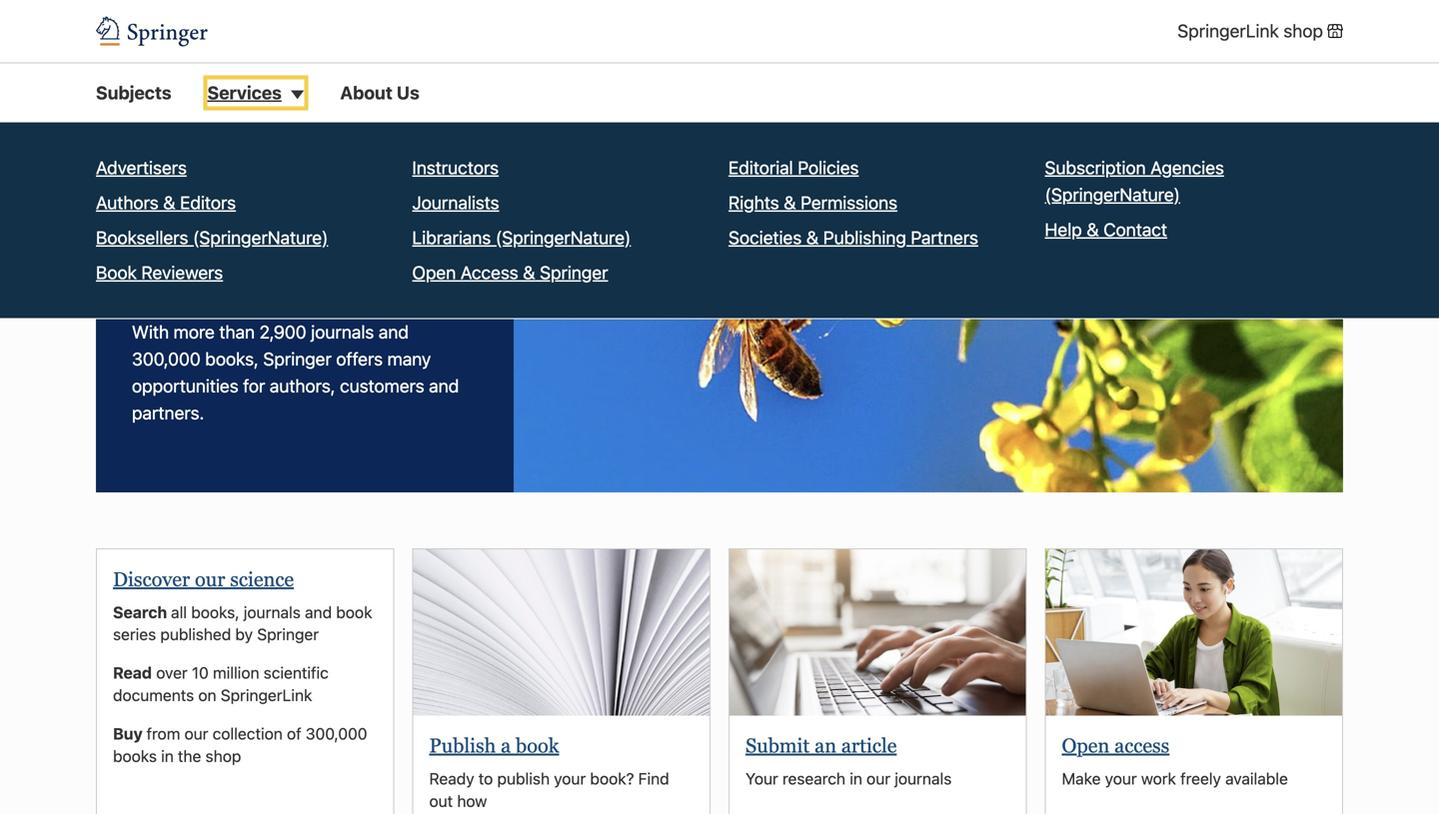 Task type: describe. For each thing, give the bounding box(es) containing it.
instructors link
[[412, 154, 499, 181]]

opportunities
[[132, 375, 239, 397]]

your inside ready to publish your book? find out how
[[554, 770, 586, 789]]

open access link
[[1062, 735, 1170, 758]]

& for rights
[[784, 192, 796, 213]]

help
[[1045, 219, 1082, 240]]

journalists
[[412, 192, 499, 213]]

policies
[[798, 157, 859, 178]]

authors & editors
[[96, 192, 236, 213]]

the
[[178, 747, 201, 766]]

read
[[113, 664, 152, 683]]

submit an article link
[[746, 735, 897, 758]]

authors
[[96, 192, 159, 213]]

ready to publish your book? find out how
[[429, 770, 669, 811]]

by
[[235, 626, 253, 645]]

search
[[113, 603, 171, 622]]

about
[[340, 82, 393, 103]]

from our collection of 300,000 books in the shop
[[113, 725, 367, 766]]

books
[[113, 747, 157, 766]]

permissions
[[801, 192, 898, 213]]

0 vertical spatial and
[[379, 321, 409, 343]]

all books, journals and book series published by springer
[[113, 603, 372, 645]]

2 your from the left
[[1105, 770, 1137, 789]]

editorial
[[729, 157, 793, 178]]

documents
[[113, 686, 194, 705]]

agencies
[[1151, 157, 1224, 178]]

book inside all books, journals and book series published by springer
[[336, 603, 372, 622]]

many
[[387, 348, 431, 370]]

librarians
[[412, 227, 491, 248]]

research
[[783, 770, 846, 789]]

an
[[815, 735, 837, 758]]

access
[[1115, 735, 1170, 758]]

discover our science
[[113, 568, 294, 591]]

about us
[[340, 82, 420, 103]]

partners.
[[132, 402, 204, 424]]

publish a book link
[[429, 735, 559, 758]]

submit
[[746, 735, 810, 758]]

in inside the from our collection of 300,000 books in the shop
[[161, 747, 174, 766]]

springer home image
[[96, 16, 208, 46]]

is
[[348, 199, 374, 240]]

your research in our journals
[[746, 770, 952, 789]]

scientific
[[264, 664, 329, 683]]

instructors
[[412, 157, 499, 178]]

& for help
[[1087, 219, 1099, 240]]

how
[[457, 792, 487, 811]]

ready
[[429, 770, 474, 789]]

editors
[[180, 192, 236, 213]]

publish a book image
[[413, 550, 710, 716]]

book reviewers
[[96, 262, 223, 283]]

open access
[[1062, 735, 1170, 758]]

published
[[160, 626, 231, 645]]

help & contact link
[[1045, 216, 1168, 243]]

librarians (springernature) link
[[412, 224, 631, 251]]

our business is publishing
[[132, 199, 374, 290]]

2,900
[[259, 321, 307, 343]]

open access image
[[1046, 550, 1342, 716]]

subscription agencies (springernature) link
[[1045, 154, 1343, 208]]

open for open access
[[1062, 735, 1110, 758]]

book
[[96, 262, 137, 283]]

services
[[207, 82, 282, 103]]

editorial policies
[[729, 157, 859, 178]]

for authors,
[[243, 375, 335, 397]]

book?
[[590, 770, 634, 789]]

0 vertical spatial springer
[[540, 262, 608, 283]]

make your work freely available
[[1062, 770, 1288, 789]]

rights
[[729, 192, 779, 213]]

with
[[132, 321, 169, 343]]

journals inside all books, journals and book series published by springer
[[244, 603, 301, 622]]

series
[[113, 626, 156, 645]]

& for authors
[[163, 192, 175, 213]]

shop inside the from our collection of 300,000 books in the shop
[[206, 747, 241, 766]]

to
[[479, 770, 493, 789]]

collection
[[213, 725, 283, 744]]

publishing
[[132, 249, 301, 290]]

than
[[219, 321, 255, 343]]

springerlink shop link
[[1178, 18, 1343, 45]]

our for discover
[[195, 568, 225, 591]]

rights & permissions link
[[729, 189, 898, 216]]

all
[[171, 603, 187, 622]]

& inside the open access & springer link
[[523, 262, 535, 283]]

a
[[501, 735, 511, 758]]

our
[[132, 199, 194, 240]]



Task type: locate. For each thing, give the bounding box(es) containing it.
1 vertical spatial in
[[850, 770, 863, 789]]

and inside all books, journals and book series published by springer
[[305, 603, 332, 622]]

300,000
[[132, 348, 201, 370], [306, 725, 367, 744]]

0 horizontal spatial in
[[161, 747, 174, 766]]

reviewers
[[141, 262, 223, 283]]

springer inside all books, journals and book series published by springer
[[257, 626, 319, 645]]

our
[[195, 568, 225, 591], [184, 725, 208, 744], [867, 770, 891, 789]]

and up many
[[379, 321, 409, 343]]

publish
[[429, 735, 496, 758]]

1 horizontal spatial 300,000
[[306, 725, 367, 744]]

million
[[213, 664, 259, 683]]

300,000 down with
[[132, 348, 201, 370]]

0 horizontal spatial 300,000
[[132, 348, 201, 370]]

subjects
[[96, 82, 171, 103]]

books, inside with more than 2,900 journals and 300,000 books, springer offers many opportunities for authors, customers and partners.
[[205, 348, 259, 370]]

journals down article on the right of page
[[895, 770, 952, 789]]

from
[[147, 725, 180, 744]]

book reviewers link
[[96, 259, 223, 286]]

2 horizontal spatial and
[[429, 375, 459, 397]]

0 vertical spatial 300,000
[[132, 348, 201, 370]]

300,000 inside with more than 2,900 journals and 300,000 books, springer offers many opportunities for authors, customers and partners.
[[132, 348, 201, 370]]

1 vertical spatial shop
[[206, 747, 241, 766]]

300,000 inside the from our collection of 300,000 books in the shop
[[306, 725, 367, 744]]

submit an article
[[746, 735, 897, 758]]

(springernature) for booksellers (springernature)
[[193, 227, 328, 248]]

0 horizontal spatial journals
[[244, 603, 301, 622]]

advertisers
[[96, 157, 187, 178]]

1 vertical spatial book
[[516, 735, 559, 758]]

& down 'rights & permissions' link
[[807, 227, 819, 248]]

2 horizontal spatial (springernature)
[[1045, 184, 1181, 205]]

& inside 'rights & permissions' link
[[784, 192, 796, 213]]

0 horizontal spatial (springernature)
[[193, 227, 328, 248]]

and up scientific
[[305, 603, 332, 622]]

freely
[[1181, 770, 1221, 789]]

springer for with more than 2,900 journals and 300,000 books, springer offers many opportunities for authors, customers and partners.
[[263, 348, 332, 370]]

books, up published
[[191, 603, 240, 622]]

10
[[192, 664, 209, 683]]

your
[[746, 770, 778, 789]]

springer up scientific
[[257, 626, 319, 645]]

springer up the for authors, in the left top of the page
[[263, 348, 332, 370]]

journals inside with more than 2,900 journals and 300,000 books, springer offers many opportunities for authors, customers and partners.
[[311, 321, 374, 343]]

authors & editors link
[[96, 189, 236, 216]]

0 horizontal spatial your
[[554, 770, 586, 789]]

0 vertical spatial journals
[[311, 321, 374, 343]]

journals for your research in our journals
[[895, 770, 952, 789]]

(springernature) up open access & springer
[[496, 227, 631, 248]]

in down article on the right of page
[[850, 770, 863, 789]]

submit an article image
[[730, 550, 1026, 716]]

(springernature)
[[1045, 184, 1181, 205], [193, 227, 328, 248], [496, 227, 631, 248]]

more
[[174, 321, 215, 343]]

publishing
[[823, 227, 906, 248]]

access
[[461, 262, 518, 283]]

1 vertical spatial our
[[184, 725, 208, 744]]

0 vertical spatial springerlink
[[1178, 20, 1279, 42]]

open up make
[[1062, 735, 1110, 758]]

& left editors
[[163, 192, 175, 213]]

discover
[[113, 568, 190, 591]]

services button
[[207, 79, 304, 106]]

(springernature) inside subscription agencies (springernature)
[[1045, 184, 1181, 205]]

journals for with more than 2,900 journals and 300,000 books, springer offers many opportunities for authors, customers and partners.
[[311, 321, 374, 343]]

societies & publishing partners
[[729, 227, 979, 248]]

1 horizontal spatial and
[[379, 321, 409, 343]]

1 horizontal spatial shop
[[1284, 20, 1324, 42]]

2 vertical spatial and
[[305, 603, 332, 622]]

springerlink inside 'over 10 million scientific documents on springerlink'
[[221, 686, 312, 705]]

science
[[230, 568, 294, 591]]

out
[[429, 792, 453, 811]]

books, down than
[[205, 348, 259, 370]]

2 horizontal spatial journals
[[895, 770, 952, 789]]

our up the
[[184, 725, 208, 744]]

0 horizontal spatial open
[[412, 262, 456, 283]]

make
[[1062, 770, 1101, 789]]

rights & permissions
[[729, 192, 898, 213]]

subscription
[[1045, 157, 1146, 178]]

about us link
[[340, 79, 420, 106]]

0 horizontal spatial shop
[[206, 747, 241, 766]]

& right help
[[1087, 219, 1099, 240]]

1 vertical spatial springerlink
[[221, 686, 312, 705]]

& down librarians (springernature) link
[[523, 262, 535, 283]]

0 vertical spatial our
[[195, 568, 225, 591]]

1 horizontal spatial book
[[516, 735, 559, 758]]

of
[[287, 725, 302, 744]]

open down librarians
[[412, 262, 456, 283]]

buy
[[113, 725, 147, 744]]

1 vertical spatial journals
[[244, 603, 301, 622]]

over 10 million scientific documents on springerlink
[[113, 664, 329, 705]]

journalists link
[[412, 189, 499, 216]]

0 horizontal spatial book
[[336, 603, 372, 622]]

book
[[336, 603, 372, 622], [516, 735, 559, 758]]

on
[[198, 686, 216, 705]]

0 vertical spatial book
[[336, 603, 372, 622]]

advertisers link
[[96, 154, 187, 181]]

1 horizontal spatial your
[[1105, 770, 1137, 789]]

&
[[163, 192, 175, 213], [784, 192, 796, 213], [1087, 219, 1099, 240], [807, 227, 819, 248], [523, 262, 535, 283]]

0 horizontal spatial and
[[305, 603, 332, 622]]

open for open access & springer
[[412, 262, 456, 283]]

our inside the from our collection of 300,000 books in the shop
[[184, 725, 208, 744]]

publish a book
[[429, 735, 559, 758]]

& inside authors & editors link
[[163, 192, 175, 213]]

1 vertical spatial open
[[1062, 735, 1110, 758]]

& down the editorial policies link
[[784, 192, 796, 213]]

business
[[203, 199, 340, 240]]

& inside societies & publishing partners link
[[807, 227, 819, 248]]

open access & springer link
[[412, 259, 608, 286]]

our down article on the right of page
[[867, 770, 891, 789]]

1 horizontal spatial (springernature)
[[496, 227, 631, 248]]

books, inside all books, journals and book series published by springer
[[191, 603, 240, 622]]

springer inside with more than 2,900 journals and 300,000 books, springer offers many opportunities for authors, customers and partners.
[[263, 348, 332, 370]]

300,000 right of
[[306, 725, 367, 744]]

springer
[[540, 262, 608, 283], [263, 348, 332, 370], [257, 626, 319, 645]]

0 vertical spatial open
[[412, 262, 456, 283]]

& inside help & contact link
[[1087, 219, 1099, 240]]

(springernature) for librarians (springernature)
[[496, 227, 631, 248]]

1 your from the left
[[554, 770, 586, 789]]

(springernature) down subscription
[[1045, 184, 1181, 205]]

1 vertical spatial and
[[429, 375, 459, 397]]

with more than 2,900 journals and 300,000 books, springer offers many opportunities for authors, customers and partners.
[[132, 321, 459, 424]]

offers
[[336, 348, 383, 370]]

librarians (springernature)
[[412, 227, 631, 248]]

help & contact
[[1045, 219, 1168, 240]]

journals down the science
[[244, 603, 301, 622]]

2 vertical spatial springer
[[257, 626, 319, 645]]

editorial policies link
[[729, 154, 859, 181]]

2 vertical spatial our
[[867, 770, 891, 789]]

publish
[[497, 770, 550, 789]]

our left the science
[[195, 568, 225, 591]]

0 vertical spatial books,
[[205, 348, 259, 370]]

article
[[842, 735, 897, 758]]

societies
[[729, 227, 802, 248]]

0 vertical spatial shop
[[1284, 20, 1324, 42]]

and down many
[[429, 375, 459, 397]]

1 vertical spatial 300,000
[[306, 725, 367, 744]]

1 horizontal spatial open
[[1062, 735, 1110, 758]]

shop
[[1284, 20, 1324, 42], [206, 747, 241, 766]]

your left the book?
[[554, 770, 586, 789]]

subscription agencies (springernature)
[[1045, 157, 1224, 205]]

booksellers (springernature)
[[96, 227, 328, 248]]

journals up offers
[[311, 321, 374, 343]]

1 horizontal spatial in
[[850, 770, 863, 789]]

(springernature) up the 'publishing'
[[193, 227, 328, 248]]

partners
[[911, 227, 979, 248]]

1 horizontal spatial journals
[[311, 321, 374, 343]]

us
[[397, 82, 420, 103]]

our for from
[[184, 725, 208, 744]]

0 horizontal spatial springerlink
[[221, 686, 312, 705]]

2 vertical spatial journals
[[895, 770, 952, 789]]

open
[[412, 262, 456, 283], [1062, 735, 1110, 758]]

books,
[[205, 348, 259, 370], [191, 603, 240, 622]]

1 vertical spatial springer
[[263, 348, 332, 370]]

1 vertical spatial books,
[[191, 603, 240, 622]]

& for societies
[[807, 227, 819, 248]]

your down open access "link" in the right of the page
[[1105, 770, 1137, 789]]

springer for all books, journals and book series published by springer
[[257, 626, 319, 645]]

find
[[638, 770, 669, 789]]

available
[[1226, 770, 1288, 789]]

booksellers
[[96, 227, 188, 248]]

in left the
[[161, 747, 174, 766]]

springer down librarians (springernature) link
[[540, 262, 608, 283]]

in
[[161, 747, 174, 766], [850, 770, 863, 789]]

discover our science link
[[113, 568, 294, 591]]

0 vertical spatial in
[[161, 747, 174, 766]]

springerlink shop
[[1178, 20, 1324, 42]]

1 horizontal spatial springerlink
[[1178, 20, 1279, 42]]

booksellers (springernature) link
[[96, 224, 328, 251]]



Task type: vqa. For each thing, say whether or not it's contained in the screenshot.


